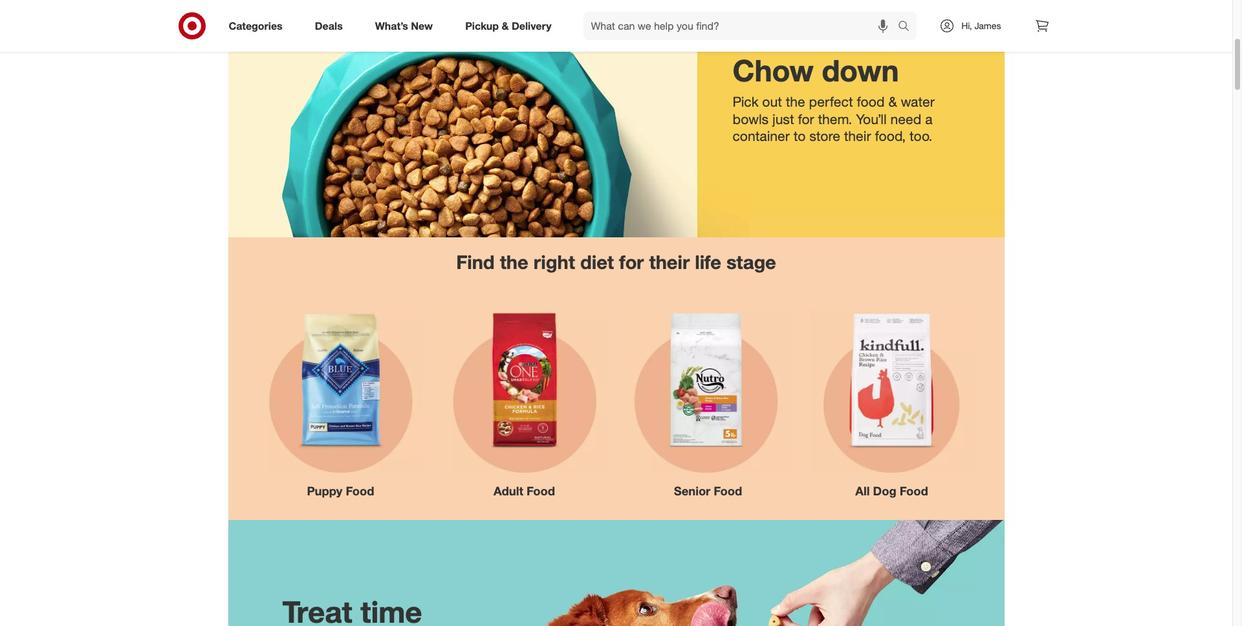 Task type: describe. For each thing, give the bounding box(es) containing it.
out
[[762, 93, 782, 110]]

all dog food
[[856, 484, 928, 498]]

right
[[534, 250, 575, 274]]

food for adult food
[[527, 484, 555, 498]]

them.
[[818, 110, 852, 127]]

0 horizontal spatial their
[[649, 250, 690, 274]]

puppy
[[307, 484, 343, 498]]

adult food
[[494, 484, 555, 498]]

new
[[411, 19, 433, 32]]

you'll
[[856, 110, 887, 127]]

deals
[[315, 19, 343, 32]]

What can we help you find? suggestions appear below search field
[[583, 12, 902, 40]]

for inside chow down pick out the perfect food & water bowls just for them. you'll need a container to store their food, too.
[[798, 110, 814, 127]]

pick
[[733, 93, 759, 110]]

stage
[[727, 250, 776, 274]]

food
[[857, 93, 885, 110]]

what's new
[[375, 19, 433, 32]]

pickup & delivery link
[[454, 12, 568, 40]]

adult
[[494, 484, 523, 498]]

what's new link
[[364, 12, 449, 40]]

chow
[[733, 52, 814, 89]]

perfect
[[809, 93, 853, 110]]

their inside chow down pick out the perfect food & water bowls just for them. you'll need a container to store their food, too.
[[844, 128, 871, 145]]

puppy food
[[307, 484, 374, 498]]

all
[[856, 484, 870, 498]]

just
[[773, 110, 794, 127]]

puppy food link
[[249, 300, 433, 500]]

deals link
[[304, 12, 359, 40]]

senior food link
[[616, 300, 800, 500]]

water
[[901, 93, 935, 110]]

food for senior food
[[714, 484, 742, 498]]

diet
[[580, 250, 614, 274]]

find the right diet for their life stage
[[456, 250, 776, 274]]

0 horizontal spatial &
[[502, 19, 509, 32]]

search button
[[892, 12, 924, 43]]



Task type: locate. For each thing, give the bounding box(es) containing it.
bowls
[[733, 110, 769, 127]]

container
[[733, 128, 790, 145]]

1 vertical spatial for
[[619, 250, 644, 274]]

food for puppy food
[[346, 484, 374, 498]]

hi, james
[[962, 20, 1001, 31]]

categories link
[[218, 12, 299, 40]]

1 food from the left
[[346, 484, 374, 498]]

1 horizontal spatial the
[[786, 93, 805, 110]]

adult food link
[[433, 300, 616, 500]]

food right adult
[[527, 484, 555, 498]]

pickup & delivery
[[465, 19, 552, 32]]

find
[[456, 250, 495, 274]]

0 vertical spatial the
[[786, 93, 805, 110]]

& right the pickup
[[502, 19, 509, 32]]

0 vertical spatial for
[[798, 110, 814, 127]]

food inside "link"
[[527, 484, 555, 498]]

the up just
[[786, 93, 805, 110]]

food right senior
[[714, 484, 742, 498]]

delivery
[[512, 19, 552, 32]]

senior food
[[674, 484, 742, 498]]

all dog food link
[[800, 300, 984, 500]]

need
[[891, 110, 922, 127]]

search
[[892, 20, 924, 33]]

to
[[794, 128, 806, 145]]

senior
[[674, 484, 711, 498]]

food
[[346, 484, 374, 498], [527, 484, 555, 498], [714, 484, 742, 498], [900, 484, 928, 498]]

james
[[975, 20, 1001, 31]]

1 horizontal spatial their
[[844, 128, 871, 145]]

food right puppy
[[346, 484, 374, 498]]

for up "to"
[[798, 110, 814, 127]]

0 vertical spatial &
[[502, 19, 509, 32]]

1 vertical spatial their
[[649, 250, 690, 274]]

life
[[695, 250, 721, 274]]

4 food from the left
[[900, 484, 928, 498]]

0 horizontal spatial the
[[500, 250, 528, 274]]

the
[[786, 93, 805, 110], [500, 250, 528, 274]]

1 vertical spatial &
[[889, 93, 897, 110]]

food,
[[875, 128, 906, 145]]

1 horizontal spatial &
[[889, 93, 897, 110]]

hi,
[[962, 20, 972, 31]]

store
[[810, 128, 840, 145]]

&
[[502, 19, 509, 32], [889, 93, 897, 110]]

for
[[798, 110, 814, 127], [619, 250, 644, 274]]

too.
[[910, 128, 933, 145]]

a
[[925, 110, 933, 127]]

& up need
[[889, 93, 897, 110]]

down
[[822, 52, 899, 89]]

& inside chow down pick out the perfect food & water bowls just for them. you'll need a container to store their food, too.
[[889, 93, 897, 110]]

categories
[[229, 19, 283, 32]]

for right diet
[[619, 250, 644, 274]]

0 horizontal spatial for
[[619, 250, 644, 274]]

pickup
[[465, 19, 499, 32]]

1 vertical spatial the
[[500, 250, 528, 274]]

0 vertical spatial their
[[844, 128, 871, 145]]

food right dog
[[900, 484, 928, 498]]

1 horizontal spatial for
[[798, 110, 814, 127]]

2 food from the left
[[527, 484, 555, 498]]

their down you'll
[[844, 128, 871, 145]]

chow down pick out the perfect food & water bowls just for them. you'll need a container to store their food, too.
[[733, 52, 935, 145]]

what's
[[375, 19, 408, 32]]

the right find
[[500, 250, 528, 274]]

their
[[844, 128, 871, 145], [649, 250, 690, 274]]

the inside chow down pick out the perfect food & water bowls just for them. you'll need a container to store their food, too.
[[786, 93, 805, 110]]

3 food from the left
[[714, 484, 742, 498]]

their left life
[[649, 250, 690, 274]]

dog
[[873, 484, 897, 498]]



Task type: vqa. For each thing, say whether or not it's contained in the screenshot.
the right with
no



